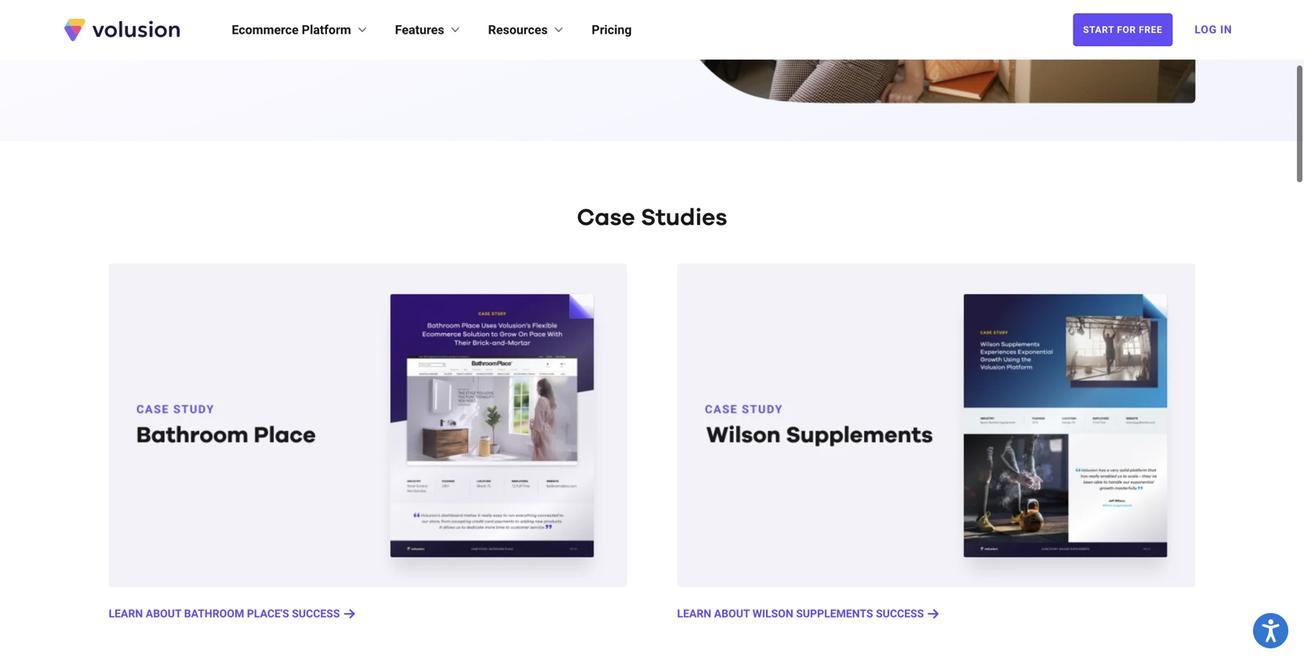 Task type: vqa. For each thing, say whether or not it's contained in the screenshot.
Features
yes



Task type: locate. For each thing, give the bounding box(es) containing it.
0 horizontal spatial about
[[146, 607, 181, 620]]

about for bathroom
[[146, 607, 181, 620]]

success
[[292, 607, 340, 620], [876, 607, 924, 620]]

0 horizontal spatial learn
[[109, 607, 143, 620]]

1 about from the left
[[146, 607, 181, 620]]

about left the wilson
[[714, 607, 750, 620]]

1 horizontal spatial success
[[876, 607, 924, 620]]

platform
[[302, 22, 351, 37]]

supplements
[[796, 607, 873, 620]]

2 success from the left
[[876, 607, 924, 620]]

1 success from the left
[[292, 607, 340, 620]]

1 horizontal spatial about
[[714, 607, 750, 620]]

success right supplements
[[876, 607, 924, 620]]

learn
[[109, 607, 143, 620], [677, 607, 712, 620]]

success for learn about bathroom place's success
[[292, 607, 340, 620]]

open accessibe: accessibility options, statement and help image
[[1262, 620, 1280, 643]]

about left bathroom
[[146, 607, 181, 620]]

ecommerce
[[232, 22, 299, 37]]

2 learn from the left
[[677, 607, 712, 620]]

2 about from the left
[[714, 607, 750, 620]]

place's
[[247, 607, 289, 620]]

log in link
[[1186, 13, 1242, 47]]

for
[[1117, 24, 1136, 35]]

success right place's
[[292, 607, 340, 620]]

learn for learn about bathroom place's success
[[109, 607, 143, 620]]

success for learn about wilson supplements success
[[876, 607, 924, 620]]

learn about wilson supplements success link
[[677, 606, 940, 622]]

start
[[1083, 24, 1115, 35]]

0 horizontal spatial success
[[292, 607, 340, 620]]

1 learn from the left
[[109, 607, 143, 620]]

learn for learn about wilson supplements success
[[677, 607, 712, 620]]

about for wilson
[[714, 607, 750, 620]]

ecommerce platform button
[[232, 20, 370, 39]]

learn about bathroom place's success
[[109, 607, 340, 620]]

wilson supplements image
[[677, 263, 1196, 587]]

wilson
[[753, 607, 794, 620]]

1 horizontal spatial learn
[[677, 607, 712, 620]]

about
[[146, 607, 181, 620], [714, 607, 750, 620]]



Task type: describe. For each thing, give the bounding box(es) containing it.
case
[[577, 206, 635, 230]]

log
[[1195, 23, 1217, 36]]

resources
[[488, 22, 548, 37]]

studies
[[641, 206, 727, 230]]

ecommerce platform
[[232, 22, 351, 37]]

log in
[[1195, 23, 1233, 36]]

pricing
[[592, 22, 632, 37]]

bathroom place image
[[109, 263, 627, 587]]

features button
[[395, 20, 463, 39]]

case studies
[[577, 206, 727, 230]]

learn about bathroom place's success link
[[109, 606, 356, 622]]

pricing link
[[592, 20, 632, 39]]

in
[[1221, 23, 1233, 36]]

start for free
[[1083, 24, 1163, 35]]

learn about wilson supplements success
[[677, 607, 924, 620]]

resources button
[[488, 20, 567, 39]]

features
[[395, 22, 444, 37]]

free
[[1139, 24, 1163, 35]]

start for free link
[[1073, 13, 1173, 46]]

bathroom
[[184, 607, 244, 620]]



